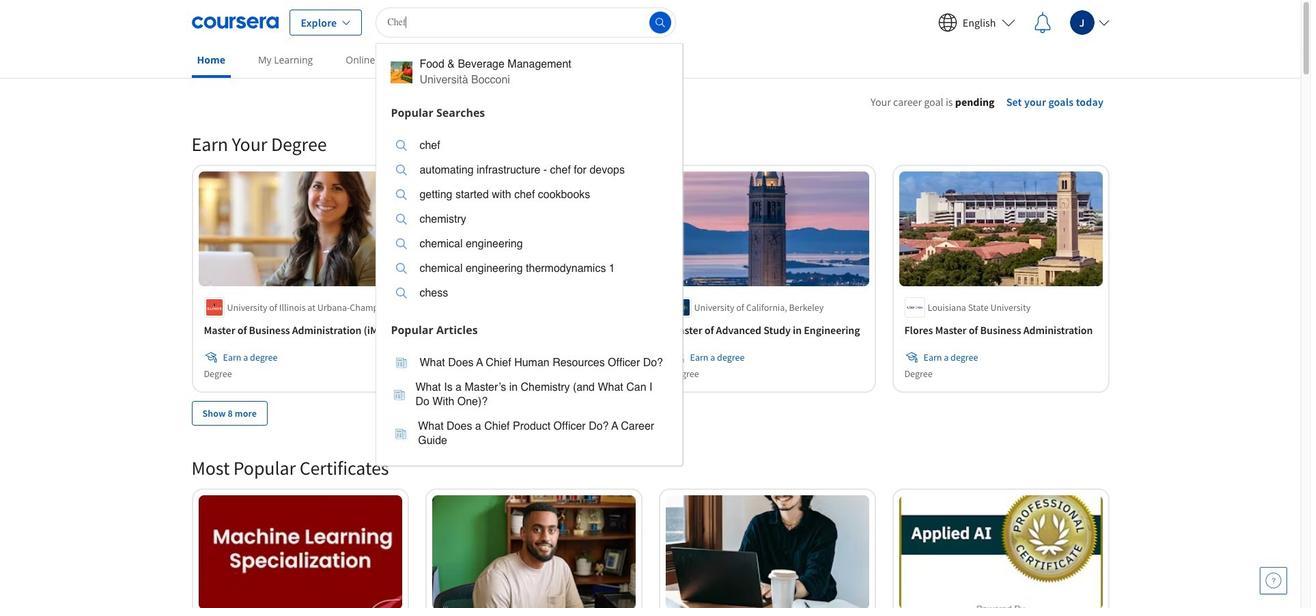Task type: vqa. For each thing, say whether or not it's contained in the screenshot.
list box
yes



Task type: describe. For each thing, give the bounding box(es) containing it.
What do you want to learn? text field
[[376, 7, 677, 37]]



Task type: locate. For each thing, give the bounding box(es) containing it.
most popular certificates collection element
[[183, 434, 1118, 608]]

coursera image
[[192, 11, 278, 33]]

1 vertical spatial list box
[[377, 342, 683, 465]]

0 vertical spatial list box
[[377, 125, 683, 317]]

earn your degree collection element
[[183, 110, 1118, 447]]

region
[[814, 113, 1258, 248]]

1 list box from the top
[[377, 125, 683, 317]]

autocomplete results list box
[[376, 43, 684, 466]]

None search field
[[376, 7, 684, 466]]

suggestion image image
[[391, 61, 413, 83], [397, 140, 407, 151], [397, 165, 407, 176], [397, 189, 407, 200], [397, 214, 407, 225], [397, 238, 407, 249], [397, 263, 407, 274], [397, 288, 407, 299], [397, 357, 407, 368], [394, 389, 405, 400], [396, 428, 407, 439]]

list box
[[377, 125, 683, 317], [377, 342, 683, 465]]

2 list box from the top
[[377, 342, 683, 465]]

help center image
[[1266, 573, 1282, 589]]



